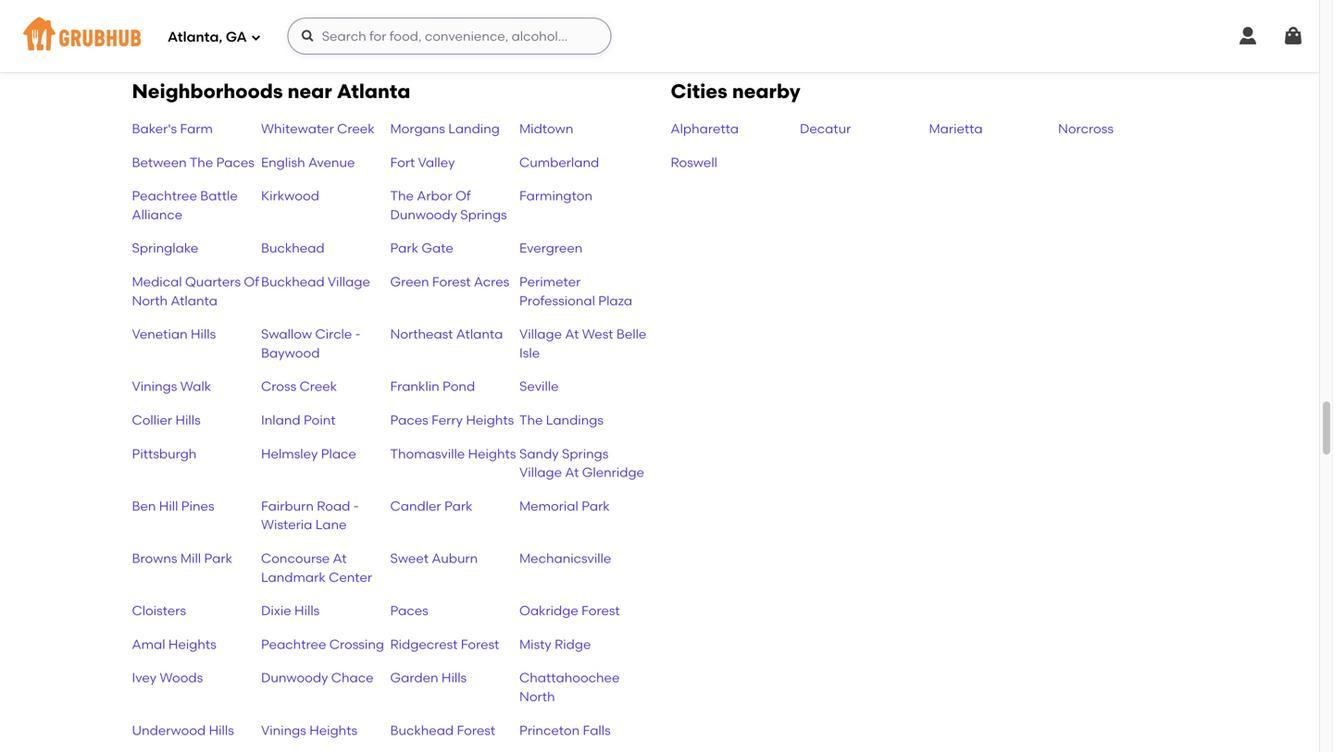 Task type: locate. For each thing, give the bounding box(es) containing it.
0 vertical spatial buckhead
[[261, 240, 325, 256]]

at inside the village at west belle isle
[[565, 326, 579, 342]]

of inside the arbor of dunwoody springs
[[455, 188, 471, 204]]

0 horizontal spatial north
[[132, 293, 168, 309]]

svg image
[[1282, 25, 1304, 47], [301, 29, 315, 44]]

- right road
[[353, 498, 359, 514]]

heights down dunwoody chace link
[[309, 723, 357, 739]]

of right arbor
[[455, 188, 471, 204]]

of
[[455, 188, 471, 204], [244, 274, 259, 290]]

dixie hills
[[261, 603, 320, 619]]

collier
[[132, 412, 172, 428]]

of inside medical quarters of north atlanta buckhead village
[[244, 274, 259, 290]]

0 vertical spatial springs
[[460, 207, 507, 223]]

atlanta
[[337, 80, 410, 103], [171, 293, 218, 309], [456, 326, 503, 342]]

1 horizontal spatial north
[[519, 689, 555, 705]]

- right circle
[[355, 326, 361, 342]]

village inside thomasville heights sandy springs village at glenridge
[[519, 465, 562, 481]]

north down medical
[[132, 293, 168, 309]]

2 horizontal spatial atlanta
[[456, 326, 503, 342]]

of right quarters
[[244, 274, 259, 290]]

inland point link
[[261, 411, 390, 430]]

2 vertical spatial buckhead
[[390, 723, 454, 739]]

midtown link
[[519, 119, 648, 138]]

green forest acres link
[[390, 273, 519, 310]]

- inside fairburn road - wisteria lane
[[353, 498, 359, 514]]

north inside chattahoochee north
[[519, 689, 555, 705]]

buckhead village link
[[261, 273, 390, 310]]

heights for amal heights
[[168, 637, 216, 653]]

1 horizontal spatial svg image
[[1282, 25, 1304, 47]]

morgans landing link
[[390, 119, 519, 138]]

northeast atlanta link
[[390, 325, 519, 363]]

dunwoody inside dunwoody chace link
[[261, 670, 328, 686]]

- for fairburn road - wisteria lane
[[353, 498, 359, 514]]

at
[[565, 326, 579, 342], [565, 465, 579, 481], [333, 551, 347, 567]]

vinings up collier
[[132, 379, 177, 395]]

springs inside thomasville heights sandy springs village at glenridge
[[562, 446, 609, 462]]

acres
[[474, 274, 509, 290]]

oakridge forest link
[[519, 602, 648, 621]]

main navigation navigation
[[0, 0, 1319, 72]]

creek inside whitewater creek "link"
[[337, 121, 375, 137]]

roswell link
[[671, 153, 800, 172]]

dunwoody chace
[[261, 670, 374, 686]]

at left west
[[565, 326, 579, 342]]

atlanta down green forest acres 'link'
[[456, 326, 503, 342]]

landmark
[[261, 570, 326, 585]]

1 vertical spatial creek
[[300, 379, 337, 395]]

creek inside cross creek 'link'
[[300, 379, 337, 395]]

2 vertical spatial at
[[333, 551, 347, 567]]

park inside memorial park 'link'
[[582, 498, 610, 514]]

browns mill park link
[[132, 549, 261, 587]]

peachtree up alliance
[[132, 188, 197, 204]]

whitewater
[[261, 121, 334, 137]]

atlanta down quarters
[[171, 293, 218, 309]]

1 vertical spatial atlanta
[[171, 293, 218, 309]]

sweet
[[390, 551, 429, 567]]

thomasville heights sandy springs village at glenridge
[[390, 446, 644, 481]]

1 vertical spatial at
[[565, 465, 579, 481]]

buckhead for buckhead
[[261, 240, 325, 256]]

village
[[328, 274, 370, 290], [519, 326, 562, 342], [519, 465, 562, 481]]

paces inside 'link'
[[390, 603, 428, 619]]

amal heights link
[[132, 635, 261, 654]]

creek up point on the left bottom
[[300, 379, 337, 395]]

at inside concourse at landmark center
[[333, 551, 347, 567]]

2 vertical spatial paces
[[390, 603, 428, 619]]

northeast
[[390, 326, 453, 342]]

misty
[[519, 637, 551, 653]]

0 vertical spatial creek
[[337, 121, 375, 137]]

2 vertical spatial the
[[519, 412, 543, 428]]

1 horizontal spatial of
[[455, 188, 471, 204]]

at up the center
[[333, 551, 347, 567]]

fort
[[390, 154, 415, 170]]

0 vertical spatial at
[[565, 326, 579, 342]]

1 vertical spatial dunwoody
[[261, 670, 328, 686]]

0 vertical spatial vinings
[[132, 379, 177, 395]]

wisteria
[[261, 517, 312, 533]]

cross
[[261, 379, 296, 395]]

ivey woods
[[132, 670, 203, 686]]

swallow circle - baywood link
[[261, 325, 390, 363]]

village inside medical quarters of north atlanta buckhead village
[[328, 274, 370, 290]]

1 vertical spatial vinings
[[261, 723, 306, 739]]

forest inside 'link'
[[432, 274, 471, 290]]

auburn
[[432, 551, 478, 567]]

princeton falls link
[[519, 721, 648, 740]]

2 vertical spatial village
[[519, 465, 562, 481]]

park left gate
[[390, 240, 418, 256]]

park right candler
[[444, 498, 473, 514]]

venetian hills link
[[132, 325, 261, 363]]

1 horizontal spatial vinings
[[261, 723, 306, 739]]

buckhead down kirkwood
[[261, 240, 325, 256]]

lane
[[315, 517, 347, 533]]

heights
[[466, 412, 514, 428], [468, 446, 516, 462], [168, 637, 216, 653], [309, 723, 357, 739]]

franklin pond
[[390, 379, 475, 395]]

north up princeton
[[519, 689, 555, 705]]

hills for underwood hills
[[209, 723, 234, 739]]

hills down "ridgecrest forest" link
[[441, 670, 467, 686]]

concourse
[[261, 551, 330, 567]]

park
[[390, 240, 418, 256], [444, 498, 473, 514], [582, 498, 610, 514], [204, 551, 232, 567]]

inland
[[261, 412, 300, 428]]

0 horizontal spatial of
[[244, 274, 259, 290]]

springs
[[460, 207, 507, 223], [562, 446, 609, 462]]

memorial park
[[519, 498, 610, 514]]

1 vertical spatial village
[[519, 326, 562, 342]]

medical
[[132, 274, 182, 290]]

park right the mill
[[204, 551, 232, 567]]

0 horizontal spatial vinings
[[132, 379, 177, 395]]

- for swallow circle - baywood
[[355, 326, 361, 342]]

concourse at landmark center link
[[261, 549, 390, 587]]

ivey
[[132, 670, 157, 686]]

1 horizontal spatial the
[[390, 188, 414, 204]]

springs up the "park gate" link
[[460, 207, 507, 223]]

ben hill pines link
[[132, 497, 261, 535]]

ferry
[[432, 412, 463, 428]]

at for village at west belle isle
[[565, 326, 579, 342]]

creek up avenue
[[337, 121, 375, 137]]

1 vertical spatial of
[[244, 274, 259, 290]]

of for arbor
[[455, 188, 471, 204]]

oakridge
[[519, 603, 578, 619]]

heights for thomasville heights sandy springs village at glenridge
[[468, 446, 516, 462]]

arbor
[[417, 188, 452, 204]]

1 horizontal spatial peachtree
[[261, 637, 326, 653]]

paces down franklin
[[390, 412, 428, 428]]

the
[[190, 154, 213, 170], [390, 188, 414, 204], [519, 412, 543, 428]]

forest down garden hills link
[[457, 723, 495, 739]]

creek
[[337, 121, 375, 137], [300, 379, 337, 395]]

of for quarters
[[244, 274, 259, 290]]

0 horizontal spatial atlanta
[[171, 293, 218, 309]]

forest down the "park gate" link
[[432, 274, 471, 290]]

fairburn
[[261, 498, 314, 514]]

heights down paces ferry heights the landings
[[468, 446, 516, 462]]

north inside medical quarters of north atlanta buckhead village
[[132, 293, 168, 309]]

heights right ferry
[[466, 412, 514, 428]]

browns
[[132, 551, 177, 567]]

vinings for vinings walk
[[132, 379, 177, 395]]

heights down cloisters link
[[168, 637, 216, 653]]

village down buckhead link
[[328, 274, 370, 290]]

village up isle
[[519, 326, 562, 342]]

svg image
[[1237, 25, 1259, 47], [251, 32, 262, 43]]

garden hills
[[390, 670, 467, 686]]

heights inside thomasville heights sandy springs village at glenridge
[[468, 446, 516, 462]]

village down sandy at left bottom
[[519, 465, 562, 481]]

hills down ivey woods link in the bottom of the page
[[209, 723, 234, 739]]

hills
[[191, 326, 216, 342], [175, 412, 201, 428], [294, 603, 320, 619], [441, 670, 467, 686], [209, 723, 234, 739]]

0 vertical spatial peachtree
[[132, 188, 197, 204]]

decatur
[[800, 121, 851, 137]]

the down baker's farm "link"
[[190, 154, 213, 170]]

landing
[[448, 121, 500, 137]]

point
[[304, 412, 336, 428]]

paces up ridgecrest
[[390, 603, 428, 619]]

creek for cross creek
[[300, 379, 337, 395]]

1 vertical spatial the
[[390, 188, 414, 204]]

farmington
[[519, 188, 592, 204]]

whitewater creek link
[[261, 119, 390, 138]]

the arbor of dunwoody springs link
[[390, 187, 519, 224]]

hills down medical quarters of north atlanta link
[[191, 326, 216, 342]]

atlanta inside medical quarters of north atlanta buckhead village
[[171, 293, 218, 309]]

crossing
[[329, 637, 384, 653]]

village inside the village at west belle isle
[[519, 326, 562, 342]]

medical quarters of north atlanta link
[[132, 273, 261, 310]]

marietta
[[929, 121, 983, 137]]

roswell
[[671, 154, 717, 170]]

springs down the landings 'link'
[[562, 446, 609, 462]]

peachtree down dixie hills
[[261, 637, 326, 653]]

2 horizontal spatial the
[[519, 412, 543, 428]]

0 vertical spatial village
[[328, 274, 370, 290]]

misty ridge link
[[519, 635, 648, 654]]

paces link
[[390, 602, 519, 621]]

collier hills link
[[132, 411, 261, 430]]

park inside the "park gate" link
[[390, 240, 418, 256]]

0 vertical spatial paces
[[216, 154, 254, 170]]

vinings
[[132, 379, 177, 395], [261, 723, 306, 739]]

1 vertical spatial -
[[353, 498, 359, 514]]

woods
[[160, 670, 203, 686]]

0 vertical spatial of
[[455, 188, 471, 204]]

1 vertical spatial north
[[519, 689, 555, 705]]

1 vertical spatial peachtree
[[261, 637, 326, 653]]

hills for collier hills
[[175, 412, 201, 428]]

paces up battle
[[216, 154, 254, 170]]

dunwoody down peachtree crossing link
[[261, 670, 328, 686]]

at up memorial park
[[565, 465, 579, 481]]

battle
[[200, 188, 238, 204]]

- inside the swallow circle - baywood
[[355, 326, 361, 342]]

vinings down dunwoody chace link
[[261, 723, 306, 739]]

1 horizontal spatial springs
[[562, 446, 609, 462]]

professional
[[519, 293, 595, 309]]

peachtree for peachtree crossing ridgecrest forest
[[261, 637, 326, 653]]

peachtree inside peachtree battle alliance
[[132, 188, 197, 204]]

buckhead down garden hills
[[390, 723, 454, 739]]

green
[[390, 274, 429, 290]]

atlanta up morgans
[[337, 80, 410, 103]]

cross creek
[[261, 379, 337, 395]]

avenue
[[308, 154, 355, 170]]

1 vertical spatial paces
[[390, 412, 428, 428]]

atlanta,
[[168, 29, 222, 45]]

1 vertical spatial buckhead
[[261, 274, 325, 290]]

1 horizontal spatial dunwoody
[[390, 207, 457, 223]]

valley
[[418, 154, 455, 170]]

vinings walk link
[[132, 377, 261, 396]]

hills right dixie
[[294, 603, 320, 619]]

dunwoody down arbor
[[390, 207, 457, 223]]

center
[[329, 570, 372, 585]]

Search for food, convenience, alcohol... search field
[[288, 18, 612, 55]]

the down seville
[[519, 412, 543, 428]]

springlake link
[[132, 239, 261, 258]]

1 vertical spatial springs
[[562, 446, 609, 462]]

evergreen link
[[519, 239, 648, 258]]

helmsley place link
[[261, 445, 390, 482]]

0 vertical spatial the
[[190, 154, 213, 170]]

2 vertical spatial atlanta
[[456, 326, 503, 342]]

ivey woods link
[[132, 669, 261, 707]]

fairburn road - wisteria lane
[[261, 498, 359, 533]]

0 vertical spatial north
[[132, 293, 168, 309]]

hills down walk
[[175, 412, 201, 428]]

buckhead inside medical quarters of north atlanta buckhead village
[[261, 274, 325, 290]]

0 vertical spatial atlanta
[[337, 80, 410, 103]]

0 horizontal spatial svg image
[[301, 29, 315, 44]]

peachtree crossing ridgecrest forest
[[261, 637, 499, 653]]

0 horizontal spatial dunwoody
[[261, 670, 328, 686]]

underwood
[[132, 723, 206, 739]]

buckhead down buckhead link
[[261, 274, 325, 290]]

0 vertical spatial dunwoody
[[390, 207, 457, 223]]

forest up misty ridge link
[[581, 603, 620, 619]]

0 horizontal spatial peachtree
[[132, 188, 197, 204]]

park down glenridge
[[582, 498, 610, 514]]

baker's
[[132, 121, 177, 137]]

forest down paces 'link'
[[461, 637, 499, 653]]

the left arbor
[[390, 188, 414, 204]]

0 horizontal spatial svg image
[[251, 32, 262, 43]]

plaza
[[598, 293, 632, 309]]

0 horizontal spatial springs
[[460, 207, 507, 223]]

forest for green
[[432, 274, 471, 290]]

0 vertical spatial -
[[355, 326, 361, 342]]

cumberland link
[[519, 153, 648, 172]]



Task type: vqa. For each thing, say whether or not it's contained in the screenshot.
the bottommost within
no



Task type: describe. For each thing, give the bounding box(es) containing it.
amal heights
[[132, 637, 216, 653]]

peachtree battle alliance
[[132, 188, 238, 223]]

helmsley place
[[261, 446, 356, 462]]

franklin
[[390, 379, 439, 395]]

1 horizontal spatial svg image
[[1237, 25, 1259, 47]]

sandy springs village at glenridge link
[[519, 445, 648, 482]]

garden
[[390, 670, 438, 686]]

green forest acres
[[390, 274, 509, 290]]

cities nearby
[[671, 80, 801, 103]]

chace
[[331, 670, 374, 686]]

hill
[[159, 498, 178, 514]]

memorial
[[519, 498, 578, 514]]

venetian
[[132, 326, 188, 342]]

ridgecrest
[[390, 637, 458, 653]]

dixie hills link
[[261, 602, 390, 621]]

hills for venetian hills
[[191, 326, 216, 342]]

park gate
[[390, 240, 453, 256]]

hills for dixie hills
[[294, 603, 320, 619]]

the inside the arbor of dunwoody springs
[[390, 188, 414, 204]]

mill
[[180, 551, 201, 567]]

underwood hills link
[[132, 721, 261, 740]]

ben
[[132, 498, 156, 514]]

glenridge
[[582, 465, 644, 481]]

baker's farm
[[132, 121, 213, 137]]

0 horizontal spatial the
[[190, 154, 213, 170]]

1 horizontal spatial atlanta
[[337, 80, 410, 103]]

the arbor of dunwoody springs
[[390, 188, 507, 223]]

forest for buckhead
[[457, 723, 495, 739]]

at for concourse at landmark center
[[333, 551, 347, 567]]

buckhead link
[[261, 239, 390, 258]]

between
[[132, 154, 187, 170]]

kirkwood
[[261, 188, 319, 204]]

place
[[321, 446, 356, 462]]

misty ridge
[[519, 637, 591, 653]]

ben hill pines
[[132, 498, 214, 514]]

perimeter
[[519, 274, 581, 290]]

memorial park link
[[519, 497, 648, 535]]

circle
[[315, 326, 352, 342]]

atlanta, ga
[[168, 29, 247, 45]]

cities
[[671, 80, 727, 103]]

near
[[288, 80, 332, 103]]

between the paces english avenue
[[132, 154, 355, 170]]

midtown
[[519, 121, 573, 137]]

sandy
[[519, 446, 559, 462]]

whitewater creek
[[261, 121, 375, 137]]

chattahoochee
[[519, 670, 620, 686]]

pittsburgh
[[132, 446, 197, 462]]

peachtree for peachtree battle alliance
[[132, 188, 197, 204]]

alliance
[[132, 207, 183, 223]]

park inside "candler park" link
[[444, 498, 473, 514]]

park inside browns mill park link
[[204, 551, 232, 567]]

marietta link
[[929, 119, 1058, 138]]

underwood hills
[[132, 723, 234, 739]]

princeton
[[519, 723, 580, 739]]

farmington link
[[519, 187, 648, 224]]

norcross link
[[1058, 119, 1187, 138]]

at inside thomasville heights sandy springs village at glenridge
[[565, 465, 579, 481]]

thomasville heights link
[[390, 445, 519, 482]]

morgans
[[390, 121, 445, 137]]

concourse at landmark center
[[261, 551, 372, 585]]

baker's farm link
[[132, 119, 261, 138]]

hills for garden hills
[[441, 670, 467, 686]]

springs inside the arbor of dunwoody springs
[[460, 207, 507, 223]]

pittsburgh link
[[132, 445, 261, 482]]

paces for paces ferry heights the landings
[[390, 412, 428, 428]]

sweet auburn link
[[390, 549, 519, 587]]

buckhead for buckhead forest
[[390, 723, 454, 739]]

cloisters
[[132, 603, 186, 619]]

pond
[[443, 379, 475, 395]]

landings
[[546, 412, 604, 428]]

springlake
[[132, 240, 198, 256]]

amal
[[132, 637, 165, 653]]

ga
[[226, 29, 247, 45]]

swallow
[[261, 326, 312, 342]]

paces for paces
[[390, 603, 428, 619]]

oakridge forest
[[519, 603, 620, 619]]

kirkwood link
[[261, 187, 390, 224]]

alpharetta link
[[671, 119, 800, 138]]

dunwoody inside the arbor of dunwoody springs
[[390, 207, 457, 223]]

paces ferry heights link
[[390, 411, 519, 430]]

garden hills link
[[390, 669, 519, 707]]

vinings heights
[[261, 723, 357, 739]]

heights for vinings heights
[[309, 723, 357, 739]]

vinings heights link
[[261, 721, 390, 740]]

ridge
[[555, 637, 591, 653]]

venetian hills
[[132, 326, 216, 342]]

english
[[261, 154, 305, 170]]

forest for oakridge
[[581, 603, 620, 619]]

medical quarters of north atlanta buckhead village
[[132, 274, 370, 309]]

park gate link
[[390, 239, 519, 258]]

creek for whitewater creek
[[337, 121, 375, 137]]

cross creek link
[[261, 377, 390, 396]]

vinings for vinings heights
[[261, 723, 306, 739]]



